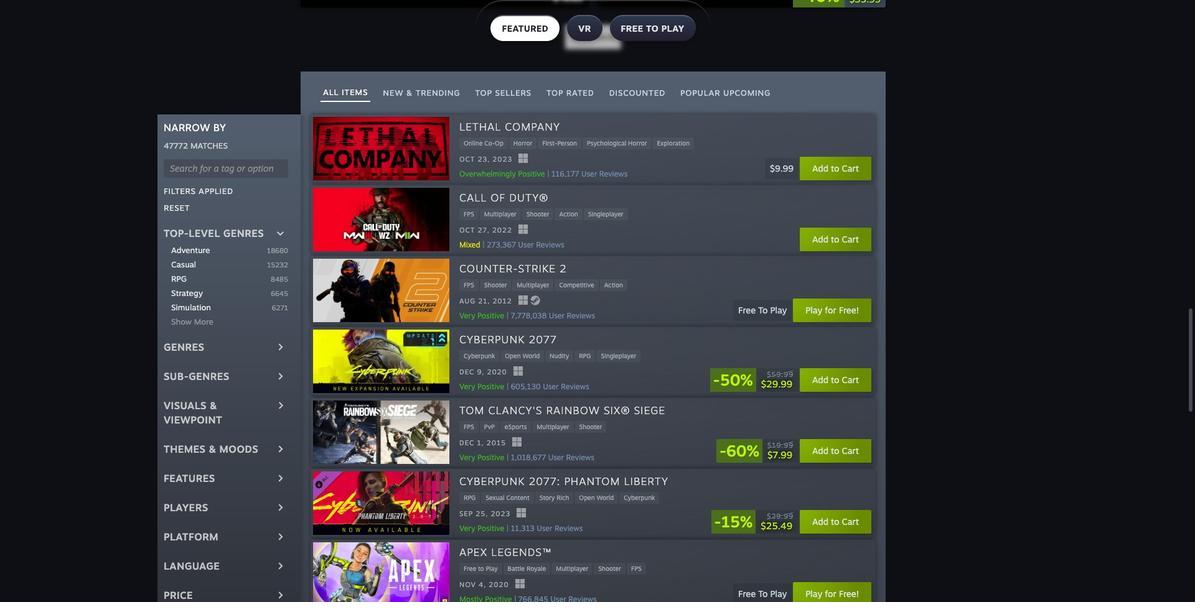 Task type: vqa. For each thing, say whether or not it's contained in the screenshot.


Task type: describe. For each thing, give the bounding box(es) containing it.
reviews for -50%
[[561, 382, 589, 392]]

fps for tom clancy's rainbow six® siege
[[464, 423, 474, 431]]

cyberpunk up sexual
[[459, 475, 525, 488]]

& for themes
[[209, 443, 216, 456]]

multiplayer for multiplayer link above 2022
[[484, 210, 517, 218]]

21,
[[478, 297, 490, 306]]

2023 for -15%
[[491, 510, 511, 519]]

nudity link
[[545, 350, 574, 362]]

vr
[[579, 23, 591, 34]]

2020 for free to play
[[489, 581, 509, 590]]

aug
[[459, 297, 476, 306]]

605,130
[[511, 382, 541, 392]]

first-
[[542, 139, 557, 147]]

to for apex legends™
[[758, 589, 768, 600]]

online co-op link
[[459, 138, 508, 149]]

cart for -15%
[[842, 517, 859, 527]]

counter-strike 2
[[459, 262, 567, 275]]

& for new
[[406, 88, 413, 98]]

sub-genres
[[164, 370, 230, 383]]

2012
[[493, 297, 512, 306]]

overwhelmingly
[[459, 169, 516, 179]]

$29.99 $25.49
[[761, 512, 794, 532]]

matches
[[191, 141, 228, 151]]

items
[[342, 87, 368, 97]]

first-person link
[[538, 138, 581, 149]]

strike
[[518, 262, 556, 275]]

1 vertical spatial rpg link
[[575, 350, 595, 362]]

call of duty® image
[[313, 188, 450, 251]]

content
[[506, 494, 530, 502]]

$29.99 inside $29.99 $25.49
[[767, 512, 794, 521]]

story rich
[[540, 494, 569, 502]]

exploration link
[[653, 138, 694, 149]]

narrow by
[[164, 121, 226, 134]]

tom clancy's rainbow six® siege image
[[313, 401, 450, 464]]

applied
[[199, 186, 233, 196]]

0 vertical spatial genres
[[223, 227, 264, 240]]

viewpoint
[[164, 414, 222, 426]]

exploration
[[657, 139, 690, 147]]

15%
[[721, 513, 753, 532]]

rpg for the topmost rpg link
[[171, 274, 187, 284]]

2015
[[487, 439, 506, 448]]

add for $9.99
[[812, 163, 829, 174]]

windows image for -50%
[[513, 367, 523, 376]]

counter-
[[459, 262, 518, 275]]

2020 for -50%
[[487, 368, 507, 377]]

sub-
[[164, 370, 189, 383]]

singleplayer for call of duty®
[[588, 210, 624, 218]]

very positive | 605,130 user reviews
[[459, 382, 589, 392]]

positive up duty®
[[518, 169, 545, 179]]

1 vertical spatial open world link
[[575, 492, 618, 504]]

phantom
[[564, 475, 620, 488]]

1 vertical spatial action link
[[600, 279, 627, 291]]

oct 23, 2023
[[459, 155, 512, 164]]

lethal company link
[[459, 119, 560, 135]]

multiplayer link up 2022
[[480, 208, 521, 220]]

singleplayer link for cyberpunk 2077
[[597, 350, 641, 362]]

1 vertical spatial action
[[604, 281, 623, 289]]

$19.99
[[768, 441, 794, 450]]

sexual content
[[486, 494, 530, 502]]

rich
[[557, 494, 569, 502]]

to for counter-strike 2
[[758, 305, 768, 316]]

1,
[[477, 439, 484, 448]]

-50%
[[713, 371, 753, 390]]

1 horizontal spatial cyberpunk link
[[620, 492, 660, 504]]

windows image for $9.99
[[519, 154, 528, 163]]

cyberpunk 2077 image
[[313, 330, 450, 393]]

2022
[[492, 226, 512, 235]]

filters
[[164, 186, 196, 196]]

visuals & viewpoint
[[164, 400, 222, 426]]

free! for apex legends™
[[839, 589, 859, 600]]

very positive | 11,313 user reviews
[[459, 524, 583, 533]]

new & trending
[[383, 88, 460, 98]]

competitive link
[[555, 279, 599, 291]]

show more
[[572, 32, 615, 42]]

battle royale
[[508, 565, 546, 573]]

features
[[164, 472, 215, 485]]

psychological horror
[[587, 139, 647, 147]]

2 vertical spatial rpg link
[[459, 492, 480, 504]]

tom clancy's rainbow six® siege
[[459, 404, 666, 417]]

18680
[[267, 246, 288, 255]]

27,
[[478, 226, 490, 235]]

positive for 60%
[[477, 453, 504, 463]]

11,313
[[511, 524, 535, 533]]

cyberpunk 2077: phantom liberty link
[[459, 474, 669, 490]]

battle royale link
[[503, 563, 551, 575]]

positive for to
[[477, 311, 504, 321]]

rpg for bottommost rpg link
[[464, 494, 476, 502]]

$29.99 inside $59.99 $29.99
[[761, 378, 793, 390]]

| for -60%
[[507, 453, 509, 463]]

cart for $9.99
[[842, 163, 859, 174]]

play for free! for counter-strike 2
[[806, 305, 859, 316]]

| right mixed
[[483, 240, 485, 250]]

sexual content link
[[481, 492, 534, 504]]

cyberpunk 2077
[[459, 333, 557, 346]]

show more
[[171, 317, 214, 327]]

2077:
[[529, 475, 561, 488]]

casual
[[171, 260, 196, 270]]

top-level genres
[[164, 227, 264, 240]]

8485
[[271, 275, 288, 284]]

show for show more
[[572, 32, 593, 42]]

273,367
[[487, 240, 516, 250]]

user for -15%
[[537, 524, 553, 533]]

positive for 15%
[[477, 524, 504, 533]]

windows image up mixed | 273,367 user reviews
[[519, 225, 528, 234]]

story
[[540, 494, 555, 502]]

47772 matches
[[164, 141, 228, 151]]

mixed
[[459, 240, 480, 250]]

nudity
[[550, 352, 569, 360]]

multiplayer for multiplayer link on the right of royale
[[556, 565, 589, 573]]

add to cart for -15%
[[812, 517, 859, 527]]

filters applied
[[164, 186, 233, 196]]

2 add to cart from the top
[[812, 234, 859, 245]]

2 cart from the top
[[842, 234, 859, 245]]

0 vertical spatial rpg link
[[171, 273, 271, 285]]

multiplayer link down tom clancy's rainbow six® siege link
[[533, 421, 574, 433]]

visuals
[[164, 400, 207, 412]]

windows image for free to play
[[515, 580, 525, 589]]

singleplayer for cyberpunk 2077
[[601, 352, 636, 360]]

dec 1, 2015
[[459, 439, 506, 448]]

strategy
[[171, 288, 203, 298]]

online
[[464, 139, 483, 147]]

platform
[[164, 531, 218, 543]]

1 vertical spatial open
[[579, 494, 595, 502]]

reviews for -60%
[[566, 453, 595, 463]]

windows image left linux / steamos image on the left of page
[[518, 296, 528, 305]]

2 vertical spatial genres
[[189, 370, 230, 383]]

reviews up 2
[[536, 240, 565, 250]]

for for apex legends™
[[825, 589, 837, 600]]

by
[[213, 121, 226, 134]]

1 horror from the left
[[514, 139, 532, 147]]

cyberpunk 2077: phantom liberty image
[[313, 472, 450, 535]]

apex legends™ image
[[313, 543, 450, 603]]

windows image for -15%
[[517, 509, 526, 518]]

counter-strike 2 link
[[459, 261, 567, 277]]

7,778,038
[[511, 311, 547, 321]]

new
[[383, 88, 404, 98]]

dec 9, 2020
[[459, 368, 507, 377]]

rainbow
[[546, 404, 600, 417]]

| for -15%
[[507, 524, 509, 533]]

free to play link
[[459, 563, 502, 575]]

0 vertical spatial open
[[505, 352, 521, 360]]

cart for -50%
[[842, 375, 859, 386]]

add for -50%
[[812, 375, 829, 386]]

open world for the topmost the open world link
[[505, 352, 540, 360]]

dec for -50%
[[459, 368, 475, 377]]

cyberpunk up dec 9, 2020
[[459, 333, 525, 346]]

& for visuals
[[210, 400, 217, 412]]

top for top rated
[[547, 88, 564, 98]]

more
[[194, 317, 214, 327]]

0 horizontal spatial action
[[559, 210, 578, 218]]



Task type: locate. For each thing, give the bounding box(es) containing it.
singleplayer link
[[584, 208, 628, 220], [597, 350, 641, 362]]

3 add from the top
[[812, 375, 829, 386]]

0 vertical spatial cyberpunk link
[[459, 350, 499, 362]]

1 vertical spatial free to play
[[464, 565, 498, 573]]

op
[[495, 139, 504, 147]]

action link down 116,177
[[555, 208, 582, 220]]

1 vertical spatial for
[[825, 589, 837, 600]]

add for -60%
[[812, 446, 829, 456]]

cyberpunk up 9,
[[464, 352, 495, 360]]

2 play for free! from the top
[[806, 589, 859, 600]]

1 vertical spatial to
[[758, 589, 768, 600]]

2 vertical spatial &
[[209, 443, 216, 456]]

very positive | 7,778,038 user reviews
[[459, 311, 595, 321]]

cyberpunk link down liberty
[[620, 492, 660, 504]]

$19.99 $7.99
[[768, 441, 794, 461]]

linux / steamos image
[[530, 296, 540, 306]]

horror
[[514, 139, 532, 147], [628, 139, 647, 147]]

windows image down battle
[[515, 580, 525, 589]]

| left 1,018,677
[[507, 453, 509, 463]]

shooter link
[[522, 208, 554, 220], [480, 279, 511, 291], [575, 421, 606, 433], [594, 563, 626, 575]]

2 free! from the top
[[839, 589, 859, 600]]

positive down 2015 in the left bottom of the page
[[477, 453, 504, 463]]

oct up mixed
[[459, 226, 475, 235]]

world down '2077'
[[523, 352, 540, 360]]

liberty
[[624, 475, 669, 488]]

1 vertical spatial dec
[[459, 439, 475, 448]]

genres down 'show more'
[[164, 341, 204, 354]]

genres
[[223, 227, 264, 240], [164, 341, 204, 354], [189, 370, 230, 383]]

| for free to play
[[507, 311, 509, 321]]

reviews for free to play
[[567, 311, 595, 321]]

2 dec from the top
[[459, 439, 475, 448]]

all
[[323, 87, 339, 97]]

genres up "visuals"
[[189, 370, 230, 383]]

multiplayer up linux / steamos image on the left of page
[[517, 281, 549, 289]]

discounted
[[609, 88, 666, 98]]

user up '2077'
[[549, 311, 565, 321]]

open world down phantom
[[579, 494, 614, 502]]

duty®
[[509, 191, 549, 204]]

multiplayer right royale
[[556, 565, 589, 573]]

rpg
[[171, 274, 187, 284], [579, 352, 591, 360], [464, 494, 476, 502]]

user right 273,367
[[518, 240, 534, 250]]

1 vertical spatial free to play
[[738, 589, 787, 600]]

fps link for call of duty®
[[459, 208, 479, 220]]

1 horizontal spatial world
[[597, 494, 614, 502]]

$59.99
[[767, 370, 794, 379]]

2
[[560, 262, 567, 275]]

rated
[[566, 88, 594, 98]]

15232
[[267, 261, 288, 270]]

action link
[[555, 208, 582, 220], [600, 279, 627, 291]]

mixed | 273,367 user reviews
[[459, 240, 565, 250]]

1 vertical spatial $29.99
[[767, 512, 794, 521]]

|
[[548, 169, 549, 179], [483, 240, 485, 250], [507, 311, 509, 321], [507, 382, 509, 392], [507, 453, 509, 463], [507, 524, 509, 533]]

&
[[406, 88, 413, 98], [210, 400, 217, 412], [209, 443, 216, 456]]

free to play up 4,
[[464, 565, 498, 573]]

six®
[[604, 404, 630, 417]]

$29.99
[[761, 378, 793, 390], [767, 512, 794, 521]]

fps link for counter-strike 2
[[459, 279, 479, 291]]

user right 11,313
[[537, 524, 553, 533]]

multiplayer down the call of duty® link
[[484, 210, 517, 218]]

| left 11,313
[[507, 524, 509, 533]]

0 vertical spatial to
[[758, 305, 768, 316]]

trending
[[416, 88, 460, 98]]

reset link
[[164, 203, 190, 213]]

very for free to play
[[459, 311, 475, 321]]

1 horizontal spatial rpg
[[464, 494, 476, 502]]

lethal company image
[[313, 117, 450, 180]]

- for 15%
[[714, 513, 721, 532]]

5 cart from the top
[[842, 517, 859, 527]]

person
[[557, 139, 577, 147]]

open world link down phantom
[[575, 492, 618, 504]]

call of duty®
[[459, 191, 549, 204]]

free to play
[[621, 23, 685, 34], [464, 565, 498, 573]]

free! for counter-strike 2
[[839, 305, 859, 316]]

1 vertical spatial singleplayer link
[[597, 350, 641, 362]]

0 horizontal spatial show
[[171, 317, 192, 327]]

top left sellers
[[475, 88, 492, 98]]

fps for call of duty®
[[464, 210, 474, 218]]

very for -15%
[[459, 524, 475, 533]]

add to cart for $9.99
[[812, 163, 859, 174]]

3 very from the top
[[459, 453, 475, 463]]

play
[[662, 23, 685, 34], [770, 305, 787, 316], [806, 305, 823, 316], [486, 565, 498, 573], [770, 589, 787, 600], [806, 589, 823, 600]]

very for -50%
[[459, 382, 475, 392]]

0 vertical spatial free to play
[[738, 305, 787, 316]]

of
[[491, 191, 506, 204]]

windows image down esports link
[[512, 438, 522, 447]]

dec left the 1, in the left of the page
[[459, 439, 475, 448]]

2023 down sexual
[[491, 510, 511, 519]]

show down simulation
[[171, 317, 192, 327]]

cyberpunk link up 9,
[[459, 350, 499, 362]]

0 horizontal spatial horror
[[514, 139, 532, 147]]

| for -50%
[[507, 382, 509, 392]]

0 vertical spatial oct
[[459, 155, 475, 164]]

show inside button
[[572, 32, 593, 42]]

1 horizontal spatial open
[[579, 494, 595, 502]]

windows image down horror link
[[519, 154, 528, 163]]

0 vertical spatial dec
[[459, 368, 475, 377]]

0 vertical spatial free!
[[839, 305, 859, 316]]

nov 4, 2020
[[459, 581, 509, 590]]

add for -15%
[[812, 517, 829, 527]]

2 very from the top
[[459, 382, 475, 392]]

aug 21, 2012
[[459, 297, 512, 306]]

user up cyberpunk 2077: phantom liberty
[[548, 453, 564, 463]]

2 to from the top
[[758, 589, 768, 600]]

1 vertical spatial genres
[[164, 341, 204, 354]]

4 add from the top
[[812, 446, 829, 456]]

psychological
[[587, 139, 626, 147]]

2023 down op
[[493, 155, 512, 164]]

free to play right more
[[621, 23, 685, 34]]

0 horizontal spatial free to play
[[464, 565, 498, 573]]

counter-strike 2 image
[[313, 259, 450, 322]]

0 vertical spatial for
[[825, 305, 837, 316]]

multiplayer for multiplayer link below tom clancy's rainbow six® siege link
[[537, 423, 569, 431]]

dec for -60%
[[459, 439, 475, 448]]

reviews for -15%
[[555, 524, 583, 533]]

rpg link right the "nudity" link
[[575, 350, 595, 362]]

2020 right 4,
[[489, 581, 509, 590]]

- left $7.99
[[720, 442, 727, 461]]

& inside visuals & viewpoint
[[210, 400, 217, 412]]

0 vertical spatial 2023
[[493, 155, 512, 164]]

1 to from the top
[[758, 305, 768, 316]]

top sellers
[[475, 88, 532, 98]]

free to play for counter-strike 2
[[738, 305, 787, 316]]

multiplayer link right royale
[[552, 563, 593, 575]]

$29.99 right 15%
[[767, 512, 794, 521]]

1 horizontal spatial rpg link
[[459, 492, 480, 504]]

cart for -60%
[[842, 446, 859, 456]]

windows image
[[519, 154, 528, 163], [519, 225, 528, 234], [518, 296, 528, 305], [512, 438, 522, 447], [515, 580, 525, 589]]

- for 50%
[[713, 371, 720, 390]]

rpg down casual
[[171, 274, 187, 284]]

company
[[505, 120, 560, 133]]

1 free! from the top
[[839, 305, 859, 316]]

1 horizontal spatial open world
[[579, 494, 614, 502]]

pvp link
[[480, 421, 499, 433]]

| for $9.99
[[548, 169, 549, 179]]

free
[[621, 23, 644, 34], [738, 305, 756, 316], [464, 565, 476, 573], [738, 589, 756, 600]]

sexual
[[486, 494, 505, 502]]

2 free to play from the top
[[738, 589, 787, 600]]

horror right psychological
[[628, 139, 647, 147]]

oct 27, 2022
[[459, 226, 512, 235]]

reviews down psychological horror link at top
[[599, 169, 628, 179]]

2 horizontal spatial rpg
[[579, 352, 591, 360]]

2 horizontal spatial rpg link
[[575, 350, 595, 362]]

0 horizontal spatial world
[[523, 352, 540, 360]]

1 for from the top
[[825, 305, 837, 316]]

windows image for -60%
[[512, 438, 522, 447]]

strategy link
[[171, 288, 271, 299]]

esports
[[505, 423, 527, 431]]

0 horizontal spatial action link
[[555, 208, 582, 220]]

multiplayer link up linux / steamos image on the left of page
[[513, 279, 554, 291]]

1 vertical spatial &
[[210, 400, 217, 412]]

reviews up phantom
[[566, 453, 595, 463]]

1 vertical spatial open world
[[579, 494, 614, 502]]

rpg right nudity
[[579, 352, 591, 360]]

cyberpunk
[[459, 333, 525, 346], [464, 352, 495, 360], [459, 475, 525, 488], [624, 494, 655, 502]]

1 vertical spatial windows image
[[517, 509, 526, 518]]

1 vertical spatial 2023
[[491, 510, 511, 519]]

0 vertical spatial action link
[[555, 208, 582, 220]]

sep
[[459, 510, 473, 519]]

level
[[189, 227, 220, 240]]

0 horizontal spatial rpg link
[[171, 273, 271, 285]]

1 vertical spatial 2020
[[489, 581, 509, 590]]

4 cart from the top
[[842, 446, 859, 456]]

1 vertical spatial oct
[[459, 226, 475, 235]]

0 vertical spatial show
[[572, 32, 593, 42]]

- left $59.99 $29.99
[[713, 371, 720, 390]]

oct left 23,
[[459, 155, 475, 164]]

very for -60%
[[459, 453, 475, 463]]

2 vertical spatial rpg
[[464, 494, 476, 502]]

show for show more
[[171, 317, 192, 327]]

2 top from the left
[[547, 88, 564, 98]]

0 horizontal spatial open
[[505, 352, 521, 360]]

2 for from the top
[[825, 589, 837, 600]]

0 vertical spatial free to play
[[621, 23, 685, 34]]

free to play for apex legends™
[[738, 589, 787, 600]]

1 add to cart from the top
[[812, 163, 859, 174]]

fps link
[[459, 208, 479, 220], [459, 279, 479, 291], [459, 421, 479, 433], [627, 563, 646, 575]]

fps link for tom clancy's rainbow six® siege
[[459, 421, 479, 433]]

action right competitive on the top of the page
[[604, 281, 623, 289]]

5 add from the top
[[812, 517, 829, 527]]

1 add from the top
[[812, 163, 829, 174]]

| down the 2012 in the left of the page
[[507, 311, 509, 321]]

1 horizontal spatial action link
[[600, 279, 627, 291]]

user right 116,177
[[581, 169, 597, 179]]

23,
[[478, 155, 490, 164]]

& up viewpoint
[[210, 400, 217, 412]]

$59.99 $29.99
[[761, 370, 794, 390]]

tom
[[459, 404, 485, 417]]

Search for a tag or option text field
[[164, 159, 288, 178]]

multiplayer down tom clancy's rainbow six® siege link
[[537, 423, 569, 431]]

5 add to cart from the top
[[812, 517, 859, 527]]

0 horizontal spatial cyberpunk link
[[459, 350, 499, 362]]

positive down sep 25, 2023
[[477, 524, 504, 533]]

0 vertical spatial singleplayer link
[[584, 208, 628, 220]]

cyberpunk down liberty
[[624, 494, 655, 502]]

4 add to cart from the top
[[812, 446, 859, 456]]

0 vertical spatial open world
[[505, 352, 540, 360]]

positive down dec 9, 2020
[[477, 382, 504, 392]]

oct for call
[[459, 226, 475, 235]]

1 vertical spatial world
[[597, 494, 614, 502]]

open world link down cyberpunk 2077 link
[[501, 350, 544, 362]]

2 vertical spatial -
[[714, 513, 721, 532]]

show left more
[[572, 32, 593, 42]]

0 vertical spatial 2020
[[487, 368, 507, 377]]

action link right "competitive" link
[[600, 279, 627, 291]]

0 vertical spatial action
[[559, 210, 578, 218]]

windows image up very positive | 605,130 user reviews
[[513, 367, 523, 376]]

story rich link
[[535, 492, 574, 504]]

dec left 9,
[[459, 368, 475, 377]]

price
[[164, 590, 193, 602]]

0 vertical spatial $29.99
[[761, 378, 793, 390]]

reviews for $9.99
[[599, 169, 628, 179]]

to
[[758, 305, 768, 316], [758, 589, 768, 600]]

1 vertical spatial free!
[[839, 589, 859, 600]]

1 horizontal spatial action
[[604, 281, 623, 289]]

$29.99 right 50%
[[761, 378, 793, 390]]

0 vertical spatial world
[[523, 352, 540, 360]]

open down phantom
[[579, 494, 595, 502]]

0 horizontal spatial open world
[[505, 352, 540, 360]]

1 vertical spatial rpg
[[579, 352, 591, 360]]

- for 60%
[[720, 442, 727, 461]]

positive down aug 21, 2012
[[477, 311, 504, 321]]

0 vertical spatial open world link
[[501, 350, 544, 362]]

add to cart
[[812, 163, 859, 174], [812, 234, 859, 245], [812, 375, 859, 386], [812, 446, 859, 456], [812, 517, 859, 527]]

reviews down "rich"
[[555, 524, 583, 533]]

multiplayer for multiplayer link on top of linux / steamos image on the left of page
[[517, 281, 549, 289]]

user for $9.99
[[581, 169, 597, 179]]

- left $25.49 on the right bottom of page
[[714, 513, 721, 532]]

user for free to play
[[549, 311, 565, 321]]

& left "moods"
[[209, 443, 216, 456]]

for for counter-strike 2
[[825, 305, 837, 316]]

online co-op
[[464, 139, 504, 147]]

play for free! for apex legends™
[[806, 589, 859, 600]]

nov
[[459, 581, 476, 590]]

fps for counter-strike 2
[[464, 281, 474, 289]]

world down phantom
[[597, 494, 614, 502]]

2 add from the top
[[812, 234, 829, 245]]

1 vertical spatial cyberpunk link
[[620, 492, 660, 504]]

very down the dec 1, 2015
[[459, 453, 475, 463]]

free!
[[839, 305, 859, 316], [839, 589, 859, 600]]

reviews down "competitive" link
[[567, 311, 595, 321]]

6271
[[272, 304, 288, 312]]

1,018,677
[[511, 453, 546, 463]]

rpg link up strategy link
[[171, 273, 271, 285]]

0 horizontal spatial rpg
[[171, 274, 187, 284]]

2 horror from the left
[[628, 139, 647, 147]]

3 cart from the top
[[842, 375, 859, 386]]

1 free to play from the top
[[738, 305, 787, 316]]

0 vertical spatial &
[[406, 88, 413, 98]]

| left 116,177
[[548, 169, 549, 179]]

0 vertical spatial singleplayer
[[588, 210, 624, 218]]

1 vertical spatial -
[[720, 442, 727, 461]]

all items
[[323, 87, 368, 97]]

positive for 50%
[[477, 382, 504, 392]]

top left rated
[[547, 88, 564, 98]]

-15%
[[714, 513, 753, 532]]

rpg link up 'sep'
[[459, 492, 480, 504]]

very down dec 9, 2020
[[459, 382, 475, 392]]

user for -50%
[[543, 382, 559, 392]]

reviews up rainbow
[[561, 382, 589, 392]]

6645
[[271, 289, 288, 298]]

horror down company
[[514, 139, 532, 147]]

1 horizontal spatial open world link
[[575, 492, 618, 504]]

top for top sellers
[[475, 88, 492, 98]]

0 horizontal spatial open world link
[[501, 350, 544, 362]]

0 vertical spatial -
[[713, 371, 720, 390]]

1 top from the left
[[475, 88, 492, 98]]

add to cart for -50%
[[812, 375, 859, 386]]

psychological horror link
[[583, 138, 652, 149]]

1 cart from the top
[[842, 163, 859, 174]]

add to cart for -60%
[[812, 446, 859, 456]]

1 play for free! from the top
[[806, 305, 859, 316]]

1 horizontal spatial top
[[547, 88, 564, 98]]

1 horizontal spatial free to play
[[621, 23, 685, 34]]

windows image up very positive | 11,313 user reviews on the left bottom of page
[[517, 509, 526, 518]]

1 vertical spatial show
[[171, 317, 192, 327]]

0 vertical spatial windows image
[[513, 367, 523, 376]]

& right new at the left top
[[406, 88, 413, 98]]

2020 right 9,
[[487, 368, 507, 377]]

sellers
[[495, 88, 532, 98]]

genres up adventure link
[[223, 227, 264, 240]]

$7.99
[[768, 449, 793, 461]]

1 horizontal spatial show
[[572, 32, 593, 42]]

user right 605,130
[[543, 382, 559, 392]]

1 vertical spatial play for free!
[[806, 589, 859, 600]]

very down 'sep'
[[459, 524, 475, 533]]

pvp
[[484, 423, 495, 431]]

apex legends™
[[459, 546, 552, 559]]

25,
[[476, 510, 488, 519]]

1 dec from the top
[[459, 368, 475, 377]]

1 very from the top
[[459, 311, 475, 321]]

open down cyberpunk 2077 link
[[505, 352, 521, 360]]

0 vertical spatial play for free!
[[806, 305, 859, 316]]

| left 605,130
[[507, 382, 509, 392]]

0 horizontal spatial top
[[475, 88, 492, 98]]

action down 116,177
[[559, 210, 578, 218]]

open world for the bottom the open world link
[[579, 494, 614, 502]]

lethal company
[[459, 120, 560, 133]]

1 horizontal spatial horror
[[628, 139, 647, 147]]

call of duty® link
[[459, 190, 549, 206]]

2 oct from the top
[[459, 226, 475, 235]]

1 vertical spatial singleplayer
[[601, 352, 636, 360]]

apex legends™ link
[[459, 545, 552, 561]]

oct for lethal
[[459, 155, 475, 164]]

casual link
[[171, 259, 267, 271]]

rpg for rpg link to the middle
[[579, 352, 591, 360]]

user
[[581, 169, 597, 179], [518, 240, 534, 250], [549, 311, 565, 321], [543, 382, 559, 392], [548, 453, 564, 463], [537, 524, 553, 533]]

open world down cyberpunk 2077 link
[[505, 352, 540, 360]]

4 very from the top
[[459, 524, 475, 533]]

0 vertical spatial rpg
[[171, 274, 187, 284]]

fps
[[464, 210, 474, 218], [464, 281, 474, 289], [464, 423, 474, 431], [631, 565, 642, 573]]

very down aug
[[459, 311, 475, 321]]

horror link
[[509, 138, 537, 149]]

116,177
[[552, 169, 579, 179]]

rpg up 'sep'
[[464, 494, 476, 502]]

narrow
[[164, 121, 210, 134]]

1 oct from the top
[[459, 155, 475, 164]]

windows image
[[513, 367, 523, 376], [517, 509, 526, 518]]

3 add to cart from the top
[[812, 375, 859, 386]]

user for -60%
[[548, 453, 564, 463]]

2023 for $9.99
[[493, 155, 512, 164]]

clancy's
[[488, 404, 542, 417]]

$9.99
[[770, 163, 794, 174]]

themes & moods
[[164, 443, 258, 456]]

singleplayer link for call of duty®
[[584, 208, 628, 220]]



